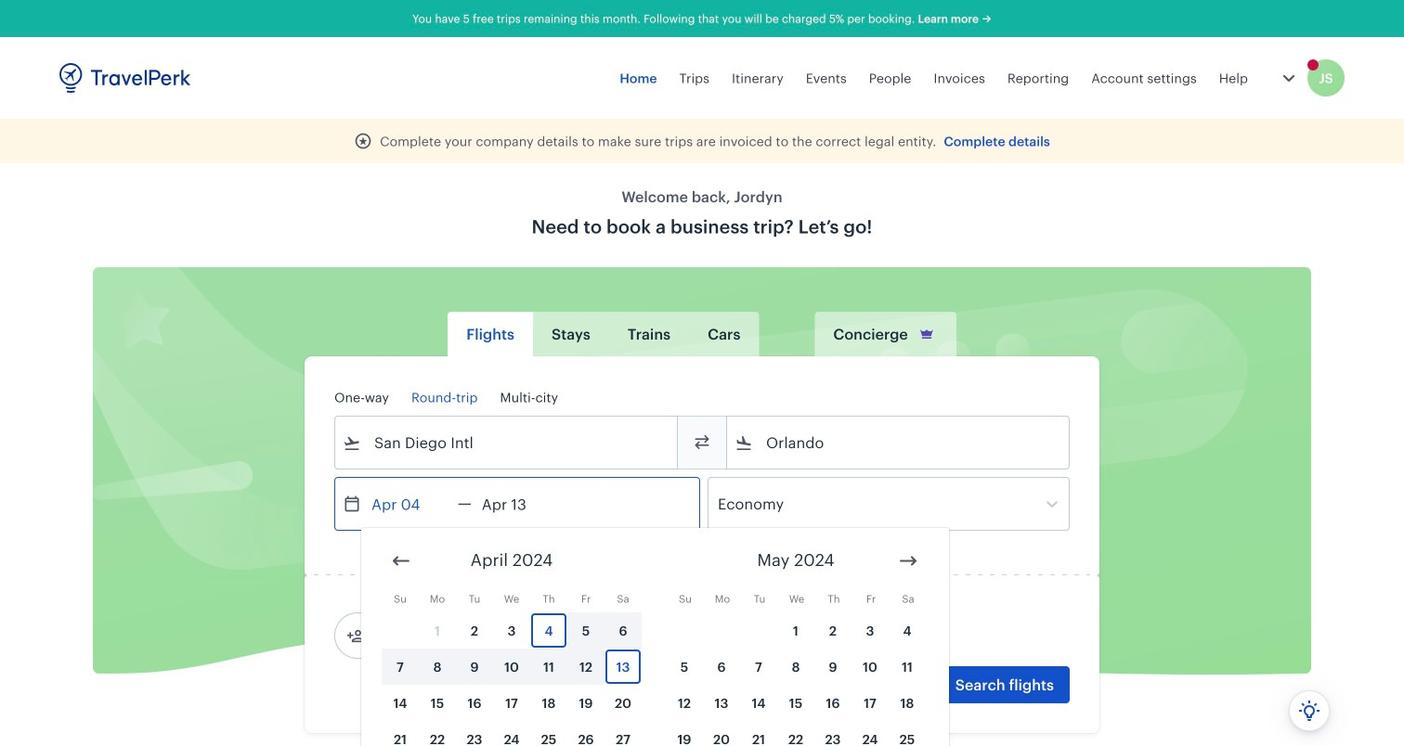 Task type: vqa. For each thing, say whether or not it's contained in the screenshot.
Return TEXT BOX
yes



Task type: locate. For each thing, give the bounding box(es) containing it.
choose friday, may 10, 2024 as your check-in date. it's available. image
[[853, 650, 888, 684]]

choose saturday, may 18, 2024 as your check-in date. it's available. image
[[890, 686, 925, 721]]

calendar application
[[361, 528, 1404, 747]]

choose friday, may 24, 2024 as your check-in date. it's available. image
[[853, 723, 888, 747]]

From search field
[[361, 428, 653, 458]]

Add first traveler search field
[[365, 621, 558, 651]]

Depart text field
[[361, 478, 458, 530]]

Return text field
[[472, 478, 568, 530]]

choose friday, may 3, 2024 as your check-in date. it's available. image
[[853, 614, 888, 648]]



Task type: describe. For each thing, give the bounding box(es) containing it.
move backward to switch to the previous month. image
[[390, 550, 412, 573]]

choose saturday, may 11, 2024 as your check-in date. it's available. image
[[890, 650, 925, 684]]

move forward to switch to the next month. image
[[897, 550, 919, 573]]

To search field
[[753, 428, 1045, 458]]

choose saturday, may 25, 2024 as your check-in date. it's available. image
[[890, 723, 925, 747]]

choose saturday, may 4, 2024 as your check-in date. it's available. image
[[890, 614, 925, 648]]

choose friday, may 17, 2024 as your check-in date. it's available. image
[[853, 686, 888, 721]]



